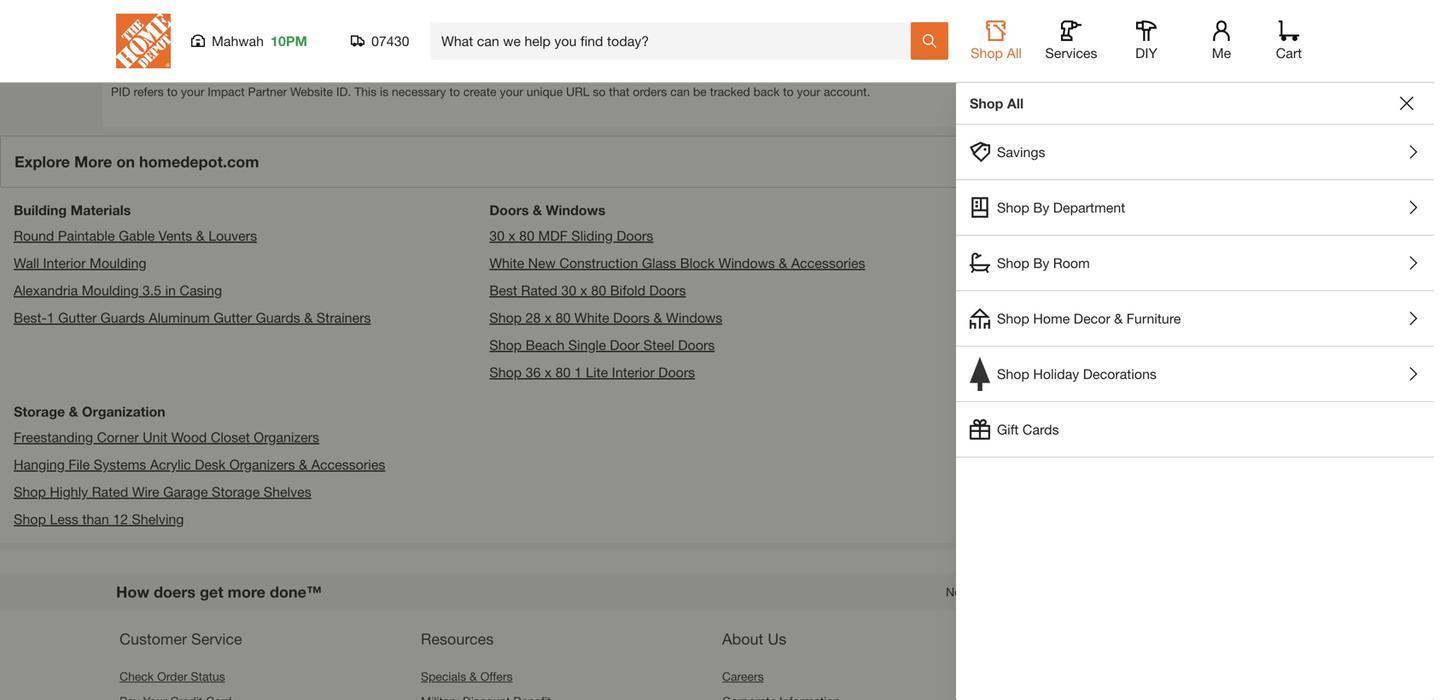 Task type: describe. For each thing, give the bounding box(es) containing it.
help?
[[978, 585, 1009, 599]]

logging
[[326, 31, 365, 45]]

aluminum
[[149, 309, 210, 326]]

acrylic
[[150, 456, 191, 473]]

shop holiday decorations preview image
[[970, 357, 990, 391]]

80 left mdf
[[519, 227, 535, 244]]

brown
[[1037, 282, 1077, 298]]

shop highly rated wire garage storage shelves
[[14, 484, 311, 500]]

service
[[191, 630, 242, 648]]

careers
[[722, 669, 764, 683]]

tracked
[[710, 84, 750, 99]]

hanging file systems acrylic desk organizers & accessories
[[14, 456, 385, 473]]

doors up new
[[490, 202, 529, 218]]

file
[[69, 456, 90, 473]]

get
[[200, 583, 223, 601]]

hanging file systems acrylic desk organizers & accessories link
[[14, 456, 385, 473]]

at:
[[1089, 585, 1103, 599]]

shop up animal
[[997, 199, 1030, 216]]

bifold
[[610, 282, 646, 298]]

What can we help you find today? search field
[[441, 23, 910, 59]]

white new construction glass block windows & accessories
[[490, 255, 865, 271]]

alexandria moulding 3.5 in casing link
[[14, 282, 222, 298]]

1 vertical spatial area
[[1075, 255, 1103, 271]]

doors right steel
[[678, 337, 715, 353]]

0 horizontal spatial 1
[[47, 309, 54, 326]]

best for best rated 30 x 80 bifold doors
[[490, 282, 517, 298]]

unit
[[143, 429, 167, 445]]

menu containing savings
[[956, 125, 1434, 458]]

1 vertical spatial windows
[[719, 255, 775, 271]]

1 horizontal spatial white
[[575, 309, 609, 326]]

louvers
[[209, 227, 257, 244]]

holiday
[[1033, 366, 1080, 382]]

is
[[380, 84, 389, 99]]

mdf
[[538, 227, 568, 244]]

status
[[191, 669, 225, 683]]

check
[[120, 669, 154, 683]]

strainers
[[317, 309, 371, 326]]

shop inside button
[[997, 366, 1030, 382]]

& inside button
[[1114, 310, 1123, 327]]

freestanding
[[14, 429, 93, 445]]

home
[[1033, 310, 1070, 327]]

pid?
[[173, 67, 199, 81]]

this
[[355, 84, 377, 99]]

x down construction
[[580, 282, 587, 298]]

0 vertical spatial moulding
[[90, 255, 146, 271]]

glass
[[642, 255, 676, 271]]

gable
[[119, 227, 155, 244]]

ceramic
[[1081, 282, 1132, 298]]

us
[[768, 630, 787, 648]]

0 vertical spatial windows
[[546, 202, 606, 218]]

shop by room button
[[956, 236, 1434, 290]]

me button
[[1195, 20, 1249, 61]]

partner
[[248, 84, 287, 99]]

1 vertical spatial moulding
[[82, 282, 139, 298]]

1 vertical spatial 30
[[561, 282, 577, 298]]

how often can i run reports? reports are available 24 hours a day by logging into impact
[[111, 13, 429, 45]]

1 gutter from the left
[[58, 309, 97, 326]]

0 horizontal spatial 30
[[490, 227, 505, 244]]

0 vertical spatial storage
[[14, 403, 65, 420]]

wall interior moulding
[[14, 255, 146, 271]]

24
[[227, 31, 240, 45]]

0 vertical spatial tile
[[1135, 282, 1157, 298]]

80 down construction
[[591, 282, 606, 298]]

diy button
[[1119, 20, 1174, 61]]

2 all from the top
[[1007, 95, 1024, 111]]

1 to from the left
[[167, 84, 178, 99]]

x right 36 at the bottom of the page
[[545, 364, 552, 380]]

impact inside what is a pid? pid refers to your impact partner website id. this is necessary to create your unique url so that orders can be tracked back to your account.
[[208, 84, 245, 99]]

beach
[[526, 337, 565, 353]]

create
[[463, 84, 497, 99]]

systems
[[94, 456, 146, 473]]

resources
[[421, 630, 494, 648]]

organizers for closet
[[254, 429, 319, 445]]

0 horizontal spatial rated
[[92, 484, 128, 500]]

shop left the services
[[971, 45, 1003, 61]]

that
[[609, 84, 630, 99]]

2 to from the left
[[449, 84, 460, 99]]

shop left less
[[14, 511, 46, 527]]

3.5
[[142, 282, 161, 298]]

shop 28 x 80 white doors & windows
[[490, 309, 723, 326]]

can
[[670, 84, 690, 99]]

cart
[[1276, 45, 1302, 61]]

need
[[946, 585, 975, 599]]

by for department
[[1033, 199, 1050, 216]]

shop right patio
[[997, 310, 1030, 327]]

shop down animal
[[997, 255, 1030, 271]]

feedback link image
[[1411, 289, 1434, 381]]

building
[[14, 202, 67, 218]]

5 x 5 animal print area rugs
[[965, 227, 1141, 244]]

round
[[14, 227, 54, 244]]

me
[[1212, 45, 1231, 61]]

on
[[116, 152, 135, 171]]

done™
[[270, 583, 322, 601]]

website
[[290, 84, 333, 99]]

back
[[754, 84, 780, 99]]

url
[[566, 84, 590, 99]]

accessories for white new construction glass block windows & accessories
[[791, 255, 865, 271]]

1 guards from the left
[[100, 309, 145, 326]]

explore more on homedepot.com button
[[0, 136, 1434, 188]]

0 vertical spatial white
[[490, 255, 524, 271]]

need help? please call us at:
[[946, 585, 1106, 599]]

can
[[185, 13, 210, 27]]

shop beach single door steel doors link
[[490, 337, 715, 353]]

careers link
[[722, 669, 764, 683]]

0 vertical spatial area
[[1078, 227, 1106, 244]]

unique
[[527, 84, 563, 99]]

cards
[[1023, 421, 1059, 438]]

all inside button
[[1007, 45, 1022, 61]]

shelves
[[264, 484, 311, 500]]

the home depot logo image
[[116, 14, 171, 68]]

more
[[74, 152, 112, 171]]

explore
[[15, 152, 70, 171]]

36
[[526, 364, 541, 380]]

0 horizontal spatial interior
[[43, 255, 86, 271]]

3 to from the left
[[783, 84, 794, 99]]

cart link
[[1271, 20, 1308, 61]]

offers
[[480, 669, 513, 683]]

diy
[[1136, 45, 1158, 61]]

shop by department
[[997, 199, 1126, 216]]

x right 28
[[545, 309, 552, 326]]

1 vertical spatial shop all
[[970, 95, 1024, 111]]

best for best rated brown ceramic tile
[[965, 282, 993, 298]]

12
[[113, 511, 128, 527]]

available
[[177, 31, 223, 45]]



Task type: vqa. For each thing, say whether or not it's contained in the screenshot.
second Value from right
no



Task type: locate. For each thing, give the bounding box(es) containing it.
rated up gray at top right
[[997, 282, 1033, 298]]

0 vertical spatial interior
[[43, 255, 86, 271]]

please
[[1013, 585, 1048, 599]]

to down a
[[167, 84, 178, 99]]

shop all inside button
[[971, 45, 1022, 61]]

best-
[[14, 309, 47, 326]]

how
[[111, 13, 140, 27]]

by for room
[[1033, 255, 1050, 271]]

1 all from the top
[[1007, 45, 1022, 61]]

1 horizontal spatial best
[[965, 282, 993, 298]]

shop holiday decorations button
[[956, 347, 1434, 401]]

2 5 from the left
[[989, 227, 997, 244]]

doers
[[154, 583, 196, 601]]

shop all left the services
[[971, 45, 1022, 61]]

moulding
[[90, 255, 146, 271], [82, 282, 139, 298]]

2 vertical spatial windows
[[666, 309, 723, 326]]

moulding up "alexandria moulding 3.5 in casing" link
[[90, 255, 146, 271]]

0 horizontal spatial to
[[167, 84, 178, 99]]

1 horizontal spatial impact
[[392, 31, 429, 45]]

refers
[[134, 84, 164, 99]]

specials & offers
[[421, 669, 513, 683]]

windows up 30 x 80 mdf sliding doors
[[546, 202, 606, 218]]

to right the back
[[783, 84, 794, 99]]

shop
[[971, 45, 1003, 61], [970, 95, 1004, 111], [997, 199, 1030, 216], [997, 255, 1030, 271], [490, 309, 522, 326], [997, 310, 1030, 327], [490, 337, 522, 353], [490, 364, 522, 380], [997, 366, 1030, 382], [14, 484, 46, 500], [14, 511, 46, 527]]

1 vertical spatial all
[[1007, 95, 1024, 111]]

80 right 36 at the bottom of the page
[[556, 364, 571, 380]]

windows up steel
[[666, 309, 723, 326]]

moulding down wall interior moulding link
[[82, 282, 139, 298]]

1 vertical spatial accessories
[[311, 456, 385, 473]]

x for 5
[[977, 227, 985, 244]]

x for 10
[[977, 255, 985, 271]]

0 horizontal spatial gutter
[[58, 309, 97, 326]]

1 vertical spatial storage
[[212, 484, 260, 500]]

1 horizontal spatial rated
[[521, 282, 558, 298]]

patio
[[965, 309, 997, 326]]

1 horizontal spatial your
[[500, 84, 523, 99]]

garage
[[163, 484, 208, 500]]

0 horizontal spatial 5
[[965, 227, 973, 244]]

by inside button
[[1033, 199, 1050, 216]]

doors up glass
[[617, 227, 654, 244]]

order
[[157, 669, 188, 683]]

freestanding corner unit wood closet organizers link
[[14, 429, 319, 445]]

best rated brown ceramic tile
[[965, 282, 1157, 298]]

0 vertical spatial by
[[1033, 199, 1050, 216]]

2 horizontal spatial to
[[783, 84, 794, 99]]

corner
[[97, 429, 139, 445]]

30 left mdf
[[490, 227, 505, 244]]

windows right block
[[719, 255, 775, 271]]

0 vertical spatial rugs
[[1109, 227, 1141, 244]]

i
[[213, 13, 217, 27]]

3 your from the left
[[797, 84, 821, 99]]

0 horizontal spatial storage
[[14, 403, 65, 420]]

1 best from the left
[[490, 282, 517, 298]]

shop home decor & furniture button
[[956, 291, 1434, 346]]

best rated 30 x 80 bifold doors
[[490, 282, 686, 298]]

1 vertical spatial by
[[1033, 255, 1050, 271]]

x left mdf
[[509, 227, 516, 244]]

1 horizontal spatial 5
[[989, 227, 997, 244]]

lite
[[586, 364, 608, 380]]

0 horizontal spatial guards
[[100, 309, 145, 326]]

gutter down casing
[[214, 309, 252, 326]]

us
[[1073, 585, 1086, 599]]

doors down glass
[[649, 282, 686, 298]]

shop by department button
[[956, 180, 1434, 235]]

is
[[148, 67, 158, 81]]

flooring
[[965, 202, 1019, 218]]

1 5 from the left
[[965, 227, 973, 244]]

doors down bifold
[[613, 309, 650, 326]]

0 vertical spatial all
[[1007, 45, 1022, 61]]

shop home decor & furniture
[[997, 310, 1181, 327]]

tile right gray at top right
[[1033, 309, 1055, 326]]

1 vertical spatial x
[[977, 255, 985, 271]]

area up ceramic
[[1075, 255, 1103, 271]]

organizers for desk
[[229, 456, 295, 473]]

shop 36 x 80 1 lite interior doors
[[490, 364, 695, 380]]

0 horizontal spatial white
[[490, 255, 524, 271]]

paintable
[[58, 227, 115, 244]]

shop beach single door steel doors
[[490, 337, 715, 353]]

2 x from the top
[[977, 255, 985, 271]]

rated for 28
[[521, 282, 558, 298]]

0 horizontal spatial accessories
[[311, 456, 385, 473]]

tile up furniture
[[1135, 282, 1157, 298]]

2 horizontal spatial rated
[[997, 282, 1033, 298]]

5 down flooring
[[989, 227, 997, 244]]

rated for gray
[[997, 282, 1033, 298]]

shop all up savings
[[970, 95, 1024, 111]]

accessories for hanging file systems acrylic desk organizers & accessories
[[311, 456, 385, 473]]

impact right into
[[392, 31, 429, 45]]

2 your from the left
[[500, 84, 523, 99]]

reports?
[[249, 13, 310, 27]]

rated down systems
[[92, 484, 128, 500]]

menu
[[956, 125, 1434, 458]]

shop left beach
[[490, 337, 522, 353]]

07430 button
[[351, 32, 410, 50]]

80
[[519, 227, 535, 244], [591, 282, 606, 298], [556, 309, 571, 326], [556, 364, 571, 380]]

1 left lite at the left bottom of page
[[575, 364, 582, 380]]

1 vertical spatial white
[[575, 309, 609, 326]]

to left create in the left of the page
[[449, 84, 460, 99]]

closet
[[211, 429, 250, 445]]

specials
[[421, 669, 466, 683]]

reversible
[[1008, 255, 1072, 271]]

white down best rated 30 x 80 bifold doors link
[[575, 309, 609, 326]]

doors down steel
[[659, 364, 695, 380]]

into
[[368, 31, 388, 45]]

id.
[[336, 84, 351, 99]]

0 vertical spatial accessories
[[791, 255, 865, 271]]

single
[[568, 337, 606, 353]]

rugs down department on the right of the page
[[1109, 227, 1141, 244]]

about
[[722, 630, 764, 648]]

guards left strainers
[[256, 309, 300, 326]]

shop 28 x 80 white doors & windows link
[[490, 309, 723, 326]]

10
[[989, 255, 1004, 271]]

1 vertical spatial organizers
[[229, 456, 295, 473]]

1 horizontal spatial tile
[[1135, 282, 1157, 298]]

0 horizontal spatial tile
[[1033, 309, 1055, 326]]

guards down "alexandria moulding 3.5 in casing" link
[[100, 309, 145, 326]]

1 your from the left
[[181, 84, 204, 99]]

1 horizontal spatial 30
[[561, 282, 577, 298]]

shop down hanging
[[14, 484, 46, 500]]

gray
[[1001, 309, 1030, 326]]

your left account.
[[797, 84, 821, 99]]

0 vertical spatial impact
[[392, 31, 429, 45]]

shelving
[[132, 511, 184, 527]]

2 by from the top
[[1033, 255, 1050, 271]]

0 vertical spatial 1
[[47, 309, 54, 326]]

1 horizontal spatial accessories
[[791, 255, 865, 271]]

5 up '8'
[[965, 227, 973, 244]]

1 horizontal spatial to
[[449, 84, 460, 99]]

round paintable gable vents & louvers
[[14, 227, 257, 244]]

what
[[111, 67, 144, 81]]

account.
[[824, 84, 870, 99]]

furniture
[[1127, 310, 1181, 327]]

1 vertical spatial impact
[[208, 84, 245, 99]]

28
[[526, 309, 541, 326]]

storage up freestanding
[[14, 403, 65, 420]]

2 gutter from the left
[[214, 309, 252, 326]]

round paintable gable vents & louvers link
[[14, 227, 257, 244]]

8 x 10 reversible area rugs link
[[965, 255, 1139, 271]]

1 horizontal spatial storage
[[212, 484, 260, 500]]

area down department on the right of the page
[[1078, 227, 1106, 244]]

impact inside how often can i run reports? reports are available 24 hours a day by logging into impact
[[392, 31, 429, 45]]

shop by room
[[997, 255, 1090, 271]]

0 vertical spatial x
[[977, 227, 985, 244]]

casing
[[180, 282, 222, 298]]

rated down new
[[521, 282, 558, 298]]

30 down construction
[[561, 282, 577, 298]]

2 guards from the left
[[256, 309, 300, 326]]

1 x from the top
[[977, 227, 985, 244]]

x
[[977, 227, 985, 244], [977, 255, 985, 271]]

0 vertical spatial 30
[[490, 227, 505, 244]]

all left the services
[[1007, 45, 1022, 61]]

white left new
[[490, 255, 524, 271]]

interior down door
[[612, 364, 655, 380]]

x right '8'
[[977, 255, 985, 271]]

30 x 80 mdf sliding doors
[[490, 227, 654, 244]]

door
[[610, 337, 640, 353]]

building materials
[[14, 202, 131, 218]]

shop right shop holiday decorations preview image
[[997, 366, 1030, 382]]

shop holiday decorations
[[997, 366, 1157, 382]]

interior up the alexandria
[[43, 255, 86, 271]]

area
[[1078, 227, 1106, 244], [1075, 255, 1103, 271]]

highly
[[50, 484, 88, 500]]

1
[[47, 309, 54, 326], [575, 364, 582, 380]]

0 vertical spatial organizers
[[254, 429, 319, 445]]

a
[[162, 67, 169, 81]]

be
[[693, 84, 707, 99]]

by down 5 x 5 animal print area rugs
[[1033, 255, 1050, 271]]

1 horizontal spatial gutter
[[214, 309, 252, 326]]

1 by from the top
[[1033, 199, 1050, 216]]

white
[[490, 255, 524, 271], [575, 309, 609, 326]]

all
[[1007, 45, 1022, 61], [1007, 95, 1024, 111]]

gift cards
[[997, 421, 1059, 438]]

wood
[[171, 429, 207, 445]]

wall interior moulding link
[[14, 255, 146, 271]]

impact left partner
[[208, 84, 245, 99]]

0 horizontal spatial your
[[181, 84, 204, 99]]

shop less than 12 shelving link
[[14, 511, 184, 527]]

shop up savings
[[970, 95, 1004, 111]]

drawer close image
[[1400, 96, 1414, 110]]

rugs up ceramic
[[1107, 255, 1139, 271]]

1 horizontal spatial 1
[[575, 364, 582, 380]]

your right create in the left of the page
[[500, 84, 523, 99]]

all up savings
[[1007, 95, 1024, 111]]

gift cards link
[[956, 402, 1434, 457]]

1 vertical spatial interior
[[612, 364, 655, 380]]

storage & organization
[[14, 403, 165, 420]]

2 horizontal spatial your
[[797, 84, 821, 99]]

block
[[680, 255, 715, 271]]

shop highly rated wire garage storage shelves link
[[14, 484, 311, 500]]

a
[[277, 31, 283, 45]]

0 horizontal spatial best
[[490, 282, 517, 298]]

steel
[[644, 337, 674, 353]]

hours
[[243, 31, 273, 45]]

gutter down the alexandria
[[58, 309, 97, 326]]

construction
[[560, 255, 638, 271]]

1 vertical spatial 1
[[575, 364, 582, 380]]

by
[[1033, 199, 1050, 216], [1033, 255, 1050, 271]]

explore more on homedepot.com
[[15, 152, 259, 171]]

0 horizontal spatial impact
[[208, 84, 245, 99]]

shop left 36 at the bottom of the page
[[490, 364, 522, 380]]

80 right 28
[[556, 309, 571, 326]]

1 horizontal spatial interior
[[612, 364, 655, 380]]

1 horizontal spatial guards
[[256, 309, 300, 326]]

07430
[[371, 33, 409, 49]]

necessary
[[392, 84, 446, 99]]

1 down the alexandria
[[47, 309, 54, 326]]

1 vertical spatial rugs
[[1107, 255, 1139, 271]]

storage down desk
[[212, 484, 260, 500]]

by inside button
[[1033, 255, 1050, 271]]

best
[[490, 282, 517, 298], [965, 282, 993, 298]]

animal
[[1000, 227, 1042, 244]]

x down flooring
[[977, 227, 985, 244]]

less
[[50, 511, 78, 527]]

0 vertical spatial shop all
[[971, 45, 1022, 61]]

shop left 28
[[490, 309, 522, 326]]

your down 'pid?'
[[181, 84, 204, 99]]

1 vertical spatial tile
[[1033, 309, 1055, 326]]

2 best from the left
[[965, 282, 993, 298]]

by up 5 x 5 animal print area rugs
[[1033, 199, 1050, 216]]



